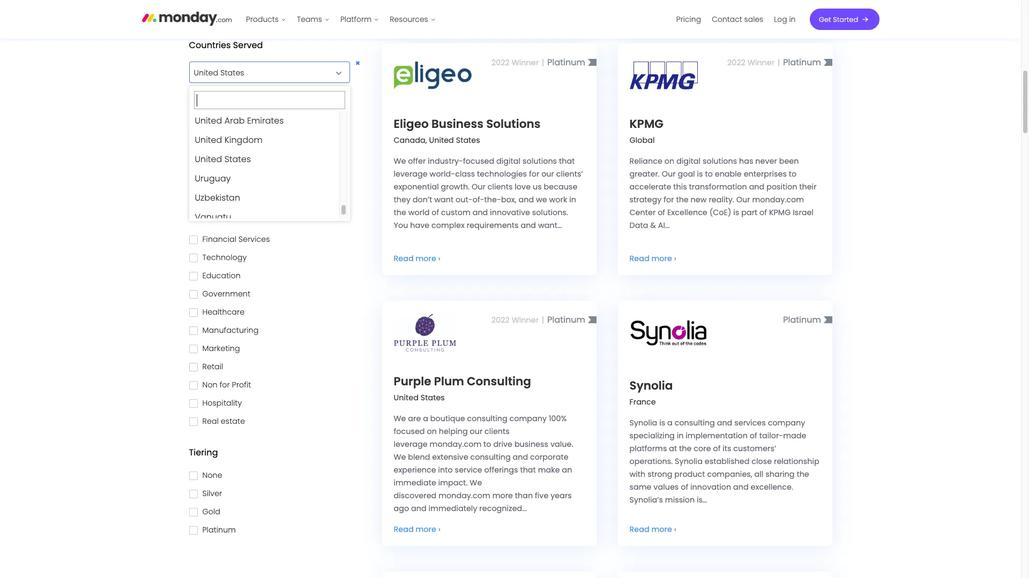 Task type: vqa. For each thing, say whether or not it's contained in the screenshot.
third 'Get Started' from right
no



Task type: locate. For each thing, give the bounding box(es) containing it.
started
[[833, 14, 858, 24]]

relationship
[[774, 457, 819, 467]]

2 horizontal spatial is
[[733, 207, 739, 218]]

ago
[[394, 504, 409, 515]]

of up customers'
[[750, 431, 757, 442]]

0 vertical spatial synolia
[[629, 378, 673, 394]]

don't
[[413, 195, 432, 205]]

solutions partners
[[202, 9, 273, 19]]

0 vertical spatial kpmg
[[629, 116, 663, 132]]

a up specializing
[[667, 418, 673, 429]]

contact sales
[[712, 14, 763, 25]]

united down service
[[195, 115, 222, 127]]

and
[[749, 182, 764, 192], [519, 195, 534, 205], [473, 207, 488, 218], [521, 220, 536, 231], [717, 418, 732, 429], [513, 452, 528, 463], [733, 482, 749, 493], [411, 504, 426, 515]]

solutions up technologies
[[486, 116, 541, 132]]

accelerate
[[629, 182, 671, 192]]

2 horizontal spatial in
[[789, 14, 796, 25]]

synolia is a consulting and services company specializing in implementation of tailor-made platforms at the core of its customers' operations. synolia established close relationship with strong product companies, all sharing the same values of innovation and excellence. synolia's mission is…
[[629, 418, 819, 506]]

on right reliance
[[664, 156, 674, 167]]

five
[[535, 491, 548, 502]]

our up part
[[736, 195, 750, 205]]

our up us
[[541, 169, 554, 180]]

& left ai…
[[650, 220, 656, 231]]

read down ago
[[394, 525, 414, 535]]

1 horizontal spatial solutions
[[486, 116, 541, 132]]

partners
[[239, 9, 271, 19]]

› down immediately
[[438, 525, 440, 535]]

united up united states
[[195, 134, 222, 146]]

solutions inside "reliance on digital solutions has never been greater. our goal is to enable enterprises to accelerate this transformation and position their strategy for the new reality. our monday.com center of excellence (coe) is part of kpmg israel data & ai…"
[[703, 156, 737, 167]]

established
[[705, 457, 749, 467]]

tiering
[[189, 447, 218, 459]]

reality.
[[709, 195, 734, 205]]

kpmg
[[629, 116, 663, 132], [769, 207, 791, 218]]

a right are
[[423, 414, 428, 424]]

focused inside we are a boutique consulting company 100% focused on helping our clients leverage monday.com to drive business value. we blend extensive consulting and corporate experience into service offerings that make an immediate impact. we discovered monday.com more than five years ago and immediately recognized…
[[394, 427, 425, 437]]

our
[[662, 169, 676, 180], [472, 182, 486, 192], [736, 195, 750, 205]]

and right ago
[[411, 504, 426, 515]]

0 vertical spatial our
[[662, 169, 676, 180]]

0 vertical spatial our
[[541, 169, 554, 180]]

1 horizontal spatial a
[[667, 418, 673, 429]]

states down plum
[[421, 393, 445, 404]]

kpmg up 'global'
[[629, 116, 663, 132]]

retail
[[202, 362, 223, 372]]

to up the transformation
[[705, 169, 713, 180]]

1 vertical spatial is
[[733, 207, 739, 218]]

part
[[741, 207, 757, 218]]

0 horizontal spatial for
[[220, 380, 230, 390]]

1 horizontal spatial on
[[664, 156, 674, 167]]

monday.com logo image
[[142, 7, 232, 29]]

0 vertical spatial on
[[664, 156, 674, 167]]

0 vertical spatial focused
[[463, 156, 494, 167]]

and down enterprises
[[749, 182, 764, 192]]

is inside synolia is a consulting and services company specializing in implementation of tailor-made platforms at the core of its customers' operations. synolia established close relationship with strong product companies, all sharing the same values of innovation and excellence. synolia's mission is…
[[659, 418, 665, 429]]

2022 for eligeo business solutions
[[491, 57, 510, 68]]

united up industry-
[[429, 135, 454, 146]]

clients up drive
[[485, 427, 510, 437]]

1 digital from the left
[[496, 156, 520, 167]]

united inside eligeo business solutions canada, united states
[[429, 135, 454, 146]]

in inside "we offer industry-focused digital solutions that leverage world-class technologies for our clients' exponential growth. our clients love us because they don't want out-of-the-box, and we work in the world of custom and innovative solutions. you have complex requirements and want…"
[[569, 195, 576, 205]]

services
[[238, 234, 270, 245]]

company up business
[[509, 414, 547, 424]]

focused up class
[[463, 156, 494, 167]]

0 horizontal spatial focused
[[394, 427, 425, 437]]

1 horizontal spatial company
[[768, 418, 805, 429]]

uzbekistan option
[[192, 189, 339, 208]]

and inside "reliance on digital solutions has never been greater. our goal is to enable enterprises to accelerate this transformation and position their strategy for the new reality. our monday.com center of excellence (coe) is part of kpmg israel data & ai…"
[[749, 182, 764, 192]]

synolia up specializing
[[629, 418, 657, 429]]

goal
[[678, 169, 695, 180]]

none
[[202, 471, 222, 481]]

states inside eligeo business solutions canada, united states
[[456, 135, 480, 146]]

1 horizontal spatial in
[[677, 431, 684, 442]]

their
[[799, 182, 817, 192]]

is right goal at the right of page
[[697, 169, 703, 180]]

a inside we are a boutique consulting company 100% focused on helping our clients leverage monday.com to drive business value. we blend extensive consulting and corporate experience into service offerings that make an immediate impact. we discovered monday.com more than five years ago and immediately recognized…
[[423, 414, 428, 424]]

pricing
[[676, 14, 701, 25]]

›
[[438, 254, 440, 264], [674, 254, 676, 264], [438, 525, 440, 535], [674, 525, 676, 535]]

1 to from the left
[[705, 169, 713, 180]]

0 horizontal spatial a
[[423, 414, 428, 424]]

mission
[[665, 495, 695, 506]]

0 horizontal spatial digital
[[496, 156, 520, 167]]

0 horizontal spatial our
[[470, 427, 483, 437]]

development down custom development
[[220, 179, 271, 190]]

united down the purple
[[394, 393, 419, 404]]

contact sales link
[[706, 11, 769, 28]]

our up of-
[[472, 182, 486, 192]]

united arab emirates option
[[192, 111, 339, 131]]

2022 winner | for eligeo business solutions
[[491, 57, 544, 68]]

1 vertical spatial solutions
[[486, 116, 541, 132]]

on up leverage monday.com to
[[427, 427, 437, 437]]

0 horizontal spatial company
[[509, 414, 547, 424]]

we offer industry-focused digital solutions that leverage world-class technologies for our clients' exponential growth. our clients love us because they don't want out-of-the-box, and we work in the world of custom and innovative solutions. you have complex requirements and want…
[[394, 156, 583, 231]]

requirements
[[467, 220, 519, 231]]

and down of-
[[473, 207, 488, 218]]

synolia france
[[629, 378, 673, 408]]

solutions up us
[[522, 156, 557, 167]]

read down you
[[394, 254, 414, 264]]

been
[[779, 156, 799, 167]]

|
[[542, 57, 544, 68], [778, 57, 780, 68], [542, 315, 544, 326]]

for inside "we offer industry-focused digital solutions that leverage world-class technologies for our clients' exponential growth. our clients love us because they don't want out-of-the-box, and we work in the world of custom and innovative solutions. you have complex requirements and want…"
[[529, 169, 539, 180]]

clients inside we are a boutique consulting company 100% focused on helping our clients leverage monday.com to drive business value. we blend extensive consulting and corporate experience into service offerings that make an immediate impact. we discovered monday.com more than five years ago and immediately recognized…
[[485, 427, 510, 437]]

tailor-
[[759, 431, 783, 442]]

1 horizontal spatial focused
[[463, 156, 494, 167]]

1 vertical spatial &
[[650, 220, 656, 231]]

technology
[[202, 252, 247, 263]]

0 horizontal spatial is
[[659, 418, 665, 429]]

list
[[241, 0, 441, 39]]

that up clients'
[[559, 156, 575, 167]]

of down want
[[432, 207, 439, 218]]

more down ai…
[[651, 254, 672, 264]]

for up us
[[529, 169, 539, 180]]

kpmg inside "reliance on digital solutions has never been greater. our goal is to enable enterprises to accelerate this transformation and position their strategy for the new reality. our monday.com center of excellence (coe) is part of kpmg israel data & ai…"
[[769, 207, 791, 218]]

0 vertical spatial development
[[235, 161, 286, 172]]

1 vertical spatial development
[[220, 179, 271, 190]]

development down programs
[[235, 161, 286, 172]]

2 vertical spatial our
[[736, 195, 750, 205]]

1 vertical spatial our
[[470, 427, 483, 437]]

1 horizontal spatial solutions
[[703, 156, 737, 167]]

for right non
[[220, 380, 230, 390]]

more
[[416, 254, 436, 264], [651, 254, 672, 264], [416, 525, 436, 535], [651, 525, 672, 535]]

want
[[434, 195, 454, 205]]

1 vertical spatial consulting
[[467, 374, 531, 390]]

2 vertical spatial for
[[220, 380, 230, 390]]

service
[[189, 101, 220, 113]]

0 vertical spatial in
[[789, 14, 796, 25]]

in inside the log in link
[[789, 14, 796, 25]]

more down 'have'
[[416, 254, 436, 264]]

0 horizontal spatial in
[[569, 195, 576, 205]]

1 vertical spatial kpmg
[[769, 207, 791, 218]]

we
[[536, 195, 547, 205]]

we down service
[[470, 478, 482, 489]]

real estate
[[202, 416, 245, 427]]

clients down technologies
[[488, 182, 513, 192]]

the right "at"
[[679, 444, 692, 454]]

consulting
[[467, 414, 507, 424], [675, 418, 715, 429], [470, 452, 511, 463]]

focused inside "we offer industry-focused digital solutions that leverage world-class technologies for our clients' exponential growth. our clients love us because they don't want out-of-the-box, and we work in the world of custom and innovative solutions. you have complex requirements and want…"
[[463, 156, 494, 167]]

implementation
[[253, 125, 314, 135]]

0 horizontal spatial solutions
[[202, 9, 237, 19]]

united
[[194, 68, 218, 78], [195, 115, 222, 127], [195, 134, 222, 146], [429, 135, 454, 146], [195, 153, 222, 166], [394, 393, 419, 404]]

1 horizontal spatial our
[[541, 169, 554, 180]]

None text field
[[189, 58, 362, 84]]

reliance
[[629, 156, 662, 167]]

values
[[654, 482, 679, 493]]

0 horizontal spatial our
[[472, 182, 486, 192]]

1 vertical spatial our
[[472, 182, 486, 192]]

teams link
[[292, 11, 335, 28]]

in right log
[[789, 14, 796, 25]]

the inside "we offer industry-focused digital solutions that leverage world-class technologies for our clients' exponential growth. our clients love us because they don't want out-of-the-box, and we work in the world of custom and innovative solutions. you have complex requirements and want…"
[[394, 207, 406, 218]]

uruguay option
[[192, 169, 339, 189]]

1 horizontal spatial our
[[662, 169, 676, 180]]

2 vertical spatial in
[[677, 431, 684, 442]]

united kingdom option
[[192, 131, 339, 150]]

None search field
[[194, 91, 345, 109]]

| for purple plum consulting
[[542, 315, 544, 326]]

boutique
[[430, 414, 465, 424]]

states down countries served
[[220, 68, 244, 78]]

& right arab
[[245, 125, 251, 135]]

read down 'data'
[[629, 254, 649, 264]]

1 horizontal spatial digital
[[676, 156, 701, 167]]

states down business
[[456, 135, 480, 146]]

more for business
[[416, 254, 436, 264]]

purple
[[394, 374, 431, 390]]

1 horizontal spatial to
[[789, 169, 797, 180]]

1 vertical spatial for
[[664, 195, 674, 205]]

of inside "we offer industry-focused digital solutions that leverage world-class technologies for our clients' exponential growth. our clients love us because they don't want out-of-the-box, and we work in the world of custom and innovative solutions. you have complex requirements and want…"
[[432, 207, 439, 218]]

more down immediately
[[416, 525, 436, 535]]

synolia up product
[[675, 457, 703, 467]]

solutions inside eligeo business solutions canada, united states
[[486, 116, 541, 132]]

0 horizontal spatial to
[[705, 169, 713, 180]]

enable
[[715, 169, 742, 180]]

digital up technologies
[[496, 156, 520, 167]]

1 horizontal spatial that
[[559, 156, 575, 167]]

united inside united arab emirates option
[[195, 115, 222, 127]]

estate
[[221, 416, 245, 427]]

none field containing × united states
[[189, 58, 362, 84]]

0 vertical spatial that
[[559, 156, 575, 167]]

development
[[235, 161, 286, 172], [220, 179, 271, 190]]

read more ›
[[394, 254, 440, 264], [629, 254, 676, 264], [394, 525, 440, 535], [629, 525, 676, 535]]

offerings
[[484, 465, 518, 476]]

united up "uruguay" at the left top of page
[[195, 153, 222, 166]]

more down synolia's
[[651, 525, 672, 535]]

1 vertical spatial clients
[[485, 427, 510, 437]]

list box
[[192, 111, 347, 227]]

read more › down ago
[[394, 525, 440, 535]]

solutions up enable
[[703, 156, 737, 167]]

united inside × united states
[[194, 68, 218, 78]]

the down this
[[676, 195, 689, 205]]

our inside "we offer industry-focused digital solutions that leverage world-class technologies for our clients' exponential growth. our clients love us because they don't want out-of-the-box, and we work in the world of custom and innovative solutions. you have complex requirements and want…"
[[472, 182, 486, 192]]

in up "at"
[[677, 431, 684, 442]]

blend
[[408, 452, 430, 463]]

we left blend at the bottom of the page
[[394, 452, 406, 463]]

company up made
[[768, 418, 805, 429]]

1 vertical spatial on
[[427, 427, 437, 437]]

states down kingdom
[[224, 153, 251, 166]]

is…
[[697, 495, 707, 506]]

all
[[754, 469, 763, 480]]

1 horizontal spatial is
[[697, 169, 703, 180]]

united down countries
[[194, 68, 218, 78]]

1 vertical spatial synolia
[[629, 418, 657, 429]]

united inside united kingdom option
[[195, 134, 222, 146]]

our up this
[[662, 169, 676, 180]]

states inside option
[[224, 153, 251, 166]]

digital up goal at the right of page
[[676, 156, 701, 167]]

2022 winner | for purple plum consulting
[[491, 315, 544, 326]]

clients inside "we offer industry-focused digital solutions that leverage world-class technologies for our clients' exponential growth. our clients love us because they don't want out-of-the-box, and we work in the world of custom and innovative solutions. you have complex requirements and want…"
[[488, 182, 513, 192]]

strategy
[[629, 195, 662, 205]]

in right work
[[569, 195, 576, 205]]

› down excellence
[[674, 254, 676, 264]]

company inside synolia is a consulting and services company specializing in implementation of tailor-made platforms at the core of its customers' operations. synolia established close relationship with strong product companies, all sharing the same values of innovation and excellence. synolia's mission is…
[[768, 418, 805, 429]]

an
[[562, 465, 572, 476]]

1 horizontal spatial for
[[529, 169, 539, 180]]

manufacturing
[[202, 325, 259, 336]]

synolia's
[[629, 495, 663, 506]]

0 horizontal spatial on
[[427, 427, 437, 437]]

app
[[202, 179, 218, 190]]

more for global
[[651, 254, 672, 264]]

read more › down ai…
[[629, 254, 676, 264]]

read more › down synolia's
[[629, 525, 676, 535]]

› for plum
[[438, 525, 440, 535]]

our right helping
[[470, 427, 483, 437]]

consulting right plum
[[467, 374, 531, 390]]

› down mission
[[674, 525, 676, 535]]

consulting inside synolia is a consulting and services company specializing in implementation of tailor-made platforms at the core of its customers' operations. synolia established close relationship with strong product companies, all sharing the same values of innovation and excellence. synolia's mission is…
[[675, 418, 715, 429]]

monday.com
[[752, 195, 804, 205]]

1 vertical spatial in
[[569, 195, 576, 205]]

solutions up countries served
[[202, 9, 237, 19]]

focused
[[463, 156, 494, 167], [394, 427, 425, 437]]

to
[[705, 169, 713, 180], [789, 169, 797, 180]]

2022 winner | for kpmg
[[727, 57, 780, 68]]

global
[[629, 135, 655, 146]]

2 horizontal spatial our
[[736, 195, 750, 205]]

platform link
[[335, 11, 384, 28]]

healthcare
[[202, 307, 245, 318]]

that left make
[[520, 465, 536, 476]]

love
[[515, 182, 531, 192]]

2022 winner |
[[491, 57, 544, 68], [727, 57, 780, 68], [491, 315, 544, 326]]

1 vertical spatial that
[[520, 465, 536, 476]]

› down the complex
[[438, 254, 440, 264]]

0 vertical spatial is
[[697, 169, 703, 180]]

0 horizontal spatial &
[[245, 125, 251, 135]]

training
[[202, 143, 233, 154]]

eligeo
[[394, 116, 429, 132]]

offered
[[223, 101, 254, 113]]

synolia up france on the right bottom
[[629, 378, 673, 394]]

1 horizontal spatial kpmg
[[769, 207, 791, 218]]

of left its
[[713, 444, 721, 454]]

want…
[[538, 220, 562, 231]]

None field
[[189, 58, 362, 84]]

a for plum
[[423, 414, 428, 424]]

1 vertical spatial focused
[[394, 427, 425, 437]]

0 vertical spatial for
[[529, 169, 539, 180]]

1 horizontal spatial consulting
[[467, 374, 531, 390]]

2 solutions from the left
[[703, 156, 737, 167]]

a for france
[[667, 418, 673, 429]]

states inside purple plum consulting united states
[[421, 393, 445, 404]]

digital inside "reliance on digital solutions has never been greater. our goal is to enable enterprises to accelerate this transformation and position their strategy for the new reality. our monday.com center of excellence (coe) is part of kpmg israel data & ai…"
[[676, 156, 701, 167]]

we up leverage
[[394, 156, 406, 167]]

2 vertical spatial synolia
[[675, 457, 703, 467]]

to down been
[[789, 169, 797, 180]]

a inside synolia is a consulting and services company specializing in implementation of tailor-made platforms at the core of its customers' operations. synolia established close relationship with strong product companies, all sharing the same values of innovation and excellence. synolia's mission is…
[[667, 418, 673, 429]]

read down synolia's
[[629, 525, 649, 535]]

consulting up implementation on the right bottom of page
[[675, 418, 715, 429]]

read more › down 'have'
[[394, 254, 440, 264]]

solutions
[[522, 156, 557, 167], [703, 156, 737, 167]]

is left part
[[733, 207, 739, 218]]

resources link
[[384, 11, 441, 28]]

synolia
[[629, 378, 673, 394], [629, 418, 657, 429], [675, 457, 703, 467]]

is up specializing
[[659, 418, 665, 429]]

synolia for synolia france
[[629, 378, 673, 394]]

2 digital from the left
[[676, 156, 701, 167]]

0 horizontal spatial that
[[520, 465, 536, 476]]

1 horizontal spatial &
[[650, 220, 656, 231]]

canada,
[[394, 135, 427, 146]]

implementation
[[686, 431, 748, 442]]

0 vertical spatial clients
[[488, 182, 513, 192]]

service
[[455, 465, 482, 476]]

that inside we are a boutique consulting company 100% focused on helping our clients leverage monday.com to drive business value. we blend extensive consulting and corporate experience into service offerings that make an immediate impact. we discovered monday.com more than five years ago and immediately recognized…
[[520, 465, 536, 476]]

1 solutions from the left
[[522, 156, 557, 167]]

france
[[629, 397, 656, 408]]

0 horizontal spatial consulting
[[202, 125, 243, 135]]

focused down are
[[394, 427, 425, 437]]

kpmg down the monday.com at the right of page
[[769, 207, 791, 218]]

consulting up training
[[202, 125, 243, 135]]

2 horizontal spatial for
[[664, 195, 674, 205]]

excellence.
[[751, 482, 793, 493]]

0 horizontal spatial solutions
[[522, 156, 557, 167]]

2 vertical spatial is
[[659, 418, 665, 429]]

the up you
[[394, 207, 406, 218]]

and up implementation on the right bottom of page
[[717, 418, 732, 429]]

for down this
[[664, 195, 674, 205]]

position
[[766, 182, 797, 192]]



Task type: describe. For each thing, give the bounding box(es) containing it.
of up ai…
[[658, 207, 665, 218]]

more for plum
[[416, 525, 436, 535]]

israel
[[793, 207, 814, 218]]

eligeo business solutions canada, united states
[[394, 116, 541, 146]]

contact
[[712, 14, 742, 25]]

we left are
[[394, 414, 406, 424]]

impact.
[[438, 478, 468, 489]]

and left want…
[[521, 220, 536, 231]]

leverage monday.com to
[[394, 439, 491, 450]]

data
[[629, 220, 648, 231]]

company inside we are a boutique consulting company 100% focused on helping our clients leverage monday.com to drive business value. we blend extensive consulting and corporate experience into service offerings that make an immediate impact. we discovered monday.com more than five years ago and immediately recognized…
[[509, 414, 547, 424]]

uruguay
[[195, 173, 231, 185]]

its
[[723, 444, 731, 454]]

synolia for synolia is a consulting and services company specializing in implementation of tailor-made platforms at the core of its customers' operations. synolia established close relationship with strong product companies, all sharing the same values of innovation and excellence. synolia's mission is…
[[629, 418, 657, 429]]

consulting & implementation
[[202, 125, 314, 135]]

list containing products
[[241, 0, 441, 39]]

2022 for purple plum consulting
[[491, 315, 510, 326]]

× united states
[[194, 58, 360, 78]]

same
[[629, 482, 651, 493]]

profit
[[232, 380, 251, 390]]

0 horizontal spatial kpmg
[[629, 116, 663, 132]]

operations.
[[629, 457, 673, 467]]

class
[[455, 169, 475, 180]]

read for plum
[[394, 525, 414, 535]]

read more › for france
[[629, 525, 676, 535]]

united arab emirates
[[195, 115, 284, 127]]

consulting up offerings
[[470, 452, 511, 463]]

excellence
[[667, 207, 707, 218]]

drive
[[493, 439, 512, 450]]

business
[[514, 439, 548, 450]]

financial services
[[202, 234, 270, 245]]

0 vertical spatial solutions
[[202, 9, 237, 19]]

recognized…
[[479, 504, 527, 515]]

platforms
[[629, 444, 667, 454]]

vanuatu
[[195, 211, 231, 223]]

none text field containing × united states
[[189, 58, 362, 84]]

| for eligeo business solutions
[[542, 57, 544, 68]]

×
[[355, 58, 360, 69]]

the-
[[484, 195, 501, 205]]

custom
[[441, 207, 470, 218]]

this
[[673, 182, 687, 192]]

& inside "reliance on digital solutions has never been greater. our goal is to enable enterprises to accelerate this transformation and position their strategy for the new reality. our monday.com center of excellence (coe) is part of kpmg israel data & ai…"
[[650, 220, 656, 231]]

consulting inside purple plum consulting united states
[[467, 374, 531, 390]]

ai…
[[658, 220, 670, 231]]

read for france
[[629, 525, 649, 535]]

arab
[[224, 115, 245, 127]]

development for custom development
[[235, 161, 286, 172]]

reliance on digital solutions has never been greater. our goal is to enable enterprises to accelerate this transformation and position their strategy for the new reality. our monday.com center of excellence (coe) is part of kpmg israel data & ai…
[[629, 156, 817, 231]]

have
[[410, 220, 429, 231]]

the down relationship
[[797, 469, 809, 480]]

2 to from the left
[[789, 169, 797, 180]]

extensive
[[432, 452, 468, 463]]

for inside "reliance on digital solutions has never been greater. our goal is to enable enterprises to accelerate this transformation and position their strategy for the new reality. our monday.com center of excellence (coe) is part of kpmg israel data & ai…"
[[664, 195, 674, 205]]

winner for kpmg
[[747, 57, 774, 68]]

in inside synolia is a consulting and services company specializing in implementation of tailor-made platforms at the core of its customers' operations. synolia established close relationship with strong product companies, all sharing the same values of innovation and excellence. synolia's mission is…
[[677, 431, 684, 442]]

vanuatu option
[[192, 208, 339, 227]]

you
[[394, 220, 408, 231]]

silver
[[202, 489, 222, 500]]

platinum for purple plum consulting
[[547, 314, 585, 326]]

close
[[752, 457, 772, 467]]

winner for eligeo business solutions
[[512, 57, 539, 68]]

read more › for global
[[629, 254, 676, 264]]

strong
[[648, 469, 672, 480]]

› for business
[[438, 254, 440, 264]]

customers'
[[733, 444, 776, 454]]

exponential
[[394, 182, 439, 192]]

solutions inside "we offer industry-focused digital solutions that leverage world-class technologies for our clients' exponential growth. our clients love us because they don't want out-of-the-box, and we work in the world of custom and innovative solutions. you have complex requirements and want…"
[[522, 156, 557, 167]]

training programs
[[202, 143, 273, 154]]

consulting up drive
[[467, 414, 507, 424]]

world
[[408, 207, 430, 218]]

gold
[[202, 507, 220, 518]]

the inside "reliance on digital solutions has never been greater. our goal is to enable enterprises to accelerate this transformation and position their strategy for the new reality. our monday.com center of excellence (coe) is part of kpmg israel data & ai…"
[[676, 195, 689, 205]]

enterprises
[[744, 169, 787, 180]]

services
[[734, 418, 766, 429]]

innovative
[[490, 207, 530, 218]]

our inside we are a boutique consulting company 100% focused on helping our clients leverage monday.com to drive business value. we blend extensive consulting and corporate experience into service offerings that make an immediate impact. we discovered monday.com more than five years ago and immediately recognized…
[[470, 427, 483, 437]]

world-
[[430, 169, 455, 180]]

united inside purple plum consulting united states
[[394, 393, 419, 404]]

resources
[[390, 14, 428, 25]]

on inside we are a boutique consulting company 100% focused on helping our clients leverage monday.com to drive business value. we blend extensive consulting and corporate experience into service offerings that make an immediate impact. we discovered monday.com more than five years ago and immediately recognized…
[[427, 427, 437, 437]]

read for business
[[394, 254, 414, 264]]

discovered monday.com more
[[394, 491, 513, 502]]

log
[[774, 14, 787, 25]]

and down 'love'
[[519, 195, 534, 205]]

emirates
[[247, 115, 284, 127]]

we inside "we offer industry-focused digital solutions that leverage world-class technologies for our clients' exponential growth. our clients love us because they don't want out-of-the-box, and we work in the world of custom and innovative solutions. you have complex requirements and want…"
[[394, 156, 406, 167]]

platinum for kpmg
[[783, 56, 821, 69]]

united states option
[[192, 150, 339, 169]]

digital inside "we offer industry-focused digital solutions that leverage world-class technologies for our clients' exponential growth. our clients love us because they don't want out-of-the-box, and we work in the world of custom and innovative solutions. you have complex requirements and want…"
[[496, 156, 520, 167]]

make
[[538, 465, 560, 476]]

plum
[[434, 374, 464, 390]]

experience
[[394, 465, 436, 476]]

platform
[[340, 14, 372, 25]]

immediate
[[394, 478, 436, 489]]

platinum for eligeo business solutions
[[547, 56, 585, 69]]

service offered
[[189, 101, 254, 113]]

products
[[246, 14, 279, 25]]

has
[[739, 156, 753, 167]]

winner for purple plum consulting
[[512, 315, 539, 326]]

list box containing united arab emirates
[[192, 111, 347, 227]]

leverage
[[394, 169, 428, 180]]

0 vertical spatial &
[[245, 125, 251, 135]]

main element
[[241, 0, 879, 39]]

with
[[629, 469, 645, 480]]

than
[[515, 491, 533, 502]]

value.
[[550, 439, 573, 450]]

read more › for plum
[[394, 525, 440, 535]]

sharing
[[765, 469, 795, 480]]

› for france
[[674, 525, 676, 535]]

products link
[[241, 11, 292, 28]]

our inside "we offer industry-focused digital solutions that leverage world-class technologies for our clients' exponential growth. our clients love us because they don't want out-of-the-box, and we work in the world of custom and innovative solutions. you have complex requirements and want…"
[[541, 169, 554, 180]]

› for global
[[674, 254, 676, 264]]

new
[[691, 195, 707, 205]]

companies,
[[707, 469, 752, 480]]

of up mission
[[681, 482, 688, 493]]

read for global
[[629, 254, 649, 264]]

are
[[408, 414, 421, 424]]

offer
[[408, 156, 426, 167]]

| for kpmg
[[778, 57, 780, 68]]

development for app development
[[220, 179, 271, 190]]

united states
[[195, 153, 251, 166]]

that inside "we offer industry-focused digital solutions that leverage world-class technologies for our clients' exponential growth. our clients love us because they don't want out-of-the-box, and we work in the world of custom and innovative solutions. you have complex requirements and want…"
[[559, 156, 575, 167]]

never
[[755, 156, 777, 167]]

0 vertical spatial consulting
[[202, 125, 243, 135]]

info icon image
[[273, 9, 282, 18]]

kpmg global
[[629, 116, 663, 146]]

and down companies,
[[733, 482, 749, 493]]

of right part
[[760, 207, 767, 218]]

get
[[819, 14, 831, 24]]

helping
[[439, 427, 468, 437]]

and down business
[[513, 452, 528, 463]]

more for france
[[651, 525, 672, 535]]

because
[[544, 182, 577, 192]]

2022 for kpmg
[[727, 57, 745, 68]]

us
[[533, 182, 542, 192]]

states inside × united states
[[220, 68, 244, 78]]

united inside united states option
[[195, 153, 222, 166]]

read more › for business
[[394, 254, 440, 264]]

100%
[[549, 414, 567, 424]]

years
[[551, 491, 572, 502]]

on inside "reliance on digital solutions has never been greater. our goal is to enable enterprises to accelerate this transformation and position their strategy for the new reality. our monday.com center of excellence (coe) is part of kpmg israel data & ai…"
[[664, 156, 674, 167]]



